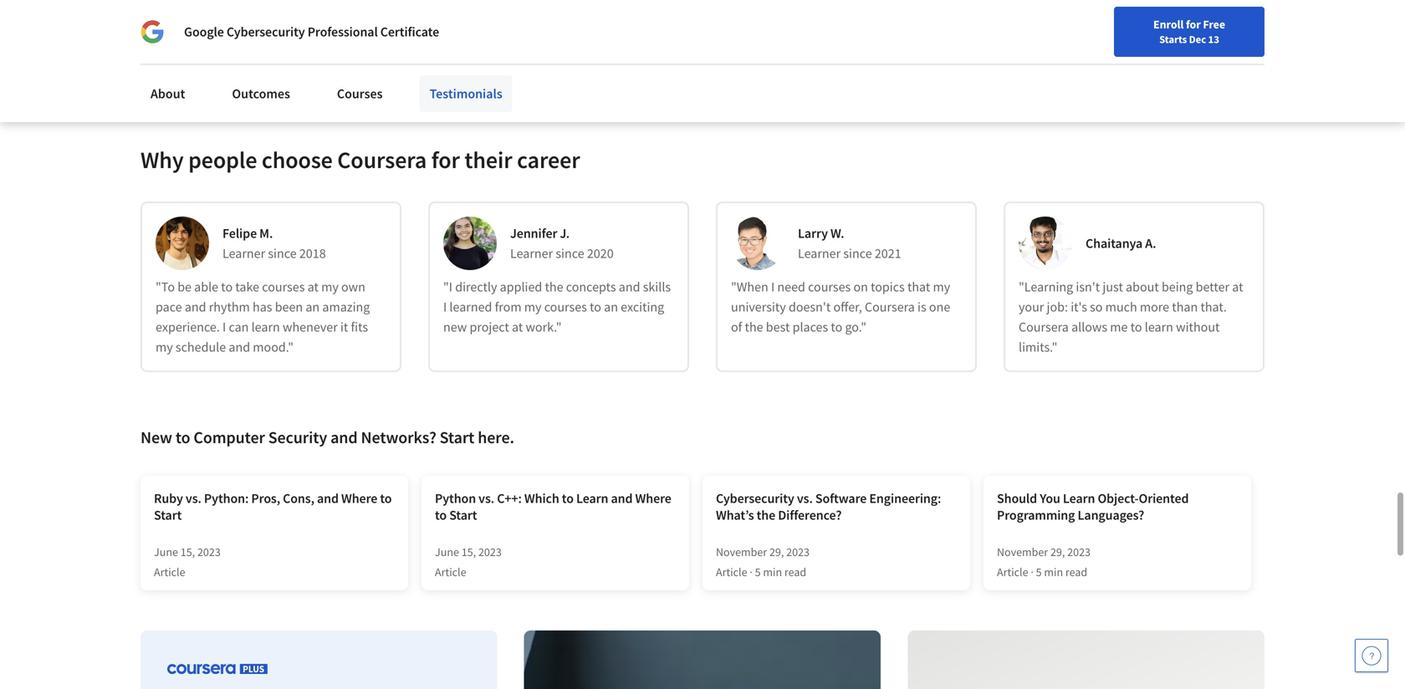 Task type: locate. For each thing, give the bounding box(es) containing it.
and up exciting
[[619, 279, 641, 296]]

computer up python:
[[194, 427, 265, 448]]

the right applied
[[545, 279, 564, 296]]

3 vs. from the left
[[797, 491, 813, 507]]

since for w.
[[844, 245, 873, 262]]

2 horizontal spatial since
[[844, 245, 873, 262]]

vs. for ruby
[[186, 491, 202, 507]]

it
[[341, 319, 348, 336]]

since inside felipe m. learner since 2018
[[268, 245, 297, 262]]

courses up offer,
[[808, 279, 851, 296]]

learner inside "jennifer j. learner since 2020"
[[510, 245, 553, 262]]

29, down the you
[[1051, 545, 1066, 560]]

4 article from the left
[[997, 565, 1029, 580]]

to left go."
[[831, 319, 843, 336]]

learner down "larry"
[[798, 245, 841, 262]]

gain
[[239, 17, 263, 34]]

2 29, from the left
[[1051, 545, 1066, 560]]

0 horizontal spatial courses
[[262, 279, 305, 296]]

exciting
[[621, 299, 665, 316]]

start left python:
[[154, 507, 182, 524]]

and inside python vs. c++: which to learn and where to start
[[611, 491, 633, 507]]

2 horizontal spatial programming
[[997, 507, 1076, 524]]

2 learn from the left
[[1064, 491, 1096, 507]]

· down what's
[[750, 565, 753, 580]]

of
[[731, 319, 743, 336]]

2 june 15, 2023 article from the left
[[435, 545, 502, 580]]

at for better
[[1233, 279, 1244, 296]]

2 article from the left
[[435, 565, 467, 580]]

my left own
[[321, 279, 339, 296]]

29, for programming
[[1051, 545, 1066, 560]]

0 horizontal spatial june
[[154, 545, 178, 560]]

skills
[[643, 279, 671, 296]]

engineering:
[[870, 491, 942, 507]]

professional
[[308, 23, 378, 40]]

1 vertical spatial coursera
[[865, 299, 915, 316]]

learn inside "learning isn't just about being better at your job: it's so much more than that. coursera allows me to learn without limits."
[[1145, 319, 1174, 336]]

at down the 2018
[[308, 279, 319, 296]]

0 horizontal spatial for
[[432, 145, 460, 175]]

at inside "learning isn't just about being better at your job: it's so much more than that. coursera allows me to learn without limits."
[[1233, 279, 1244, 296]]

more
[[1140, 299, 1170, 316]]

learn right the you
[[1064, 491, 1096, 507]]

1 button
[[1167, 11, 1213, 51]]

june 15, 2023 article
[[154, 545, 221, 580], [435, 545, 502, 580]]

programming
[[231, 50, 298, 65], [364, 50, 431, 65], [997, 507, 1076, 524]]

2023 for python:
[[197, 545, 221, 560]]

why people choose coursera for their career
[[141, 145, 580, 175]]

min
[[764, 565, 783, 580], [1045, 565, 1064, 580]]

learner down jennifer
[[510, 245, 553, 262]]

learner for larry
[[798, 245, 841, 262]]

where right cons,
[[341, 491, 378, 507]]

15, for start
[[181, 545, 195, 560]]

1 horizontal spatial november 29, 2023 article · 5 min read
[[997, 545, 1091, 580]]

programming down certificate
[[364, 50, 431, 65]]

min down difference?
[[764, 565, 783, 580]]

2 where from the left
[[636, 491, 672, 507]]

1 june 15, 2023 article from the left
[[154, 545, 221, 580]]

2 15, from the left
[[462, 545, 476, 560]]

0 horizontal spatial since
[[268, 245, 297, 262]]

1 horizontal spatial 5
[[1037, 565, 1042, 580]]

1 horizontal spatial 15,
[[462, 545, 476, 560]]

read for languages?
[[1066, 565, 1088, 580]]

june
[[154, 545, 178, 560], [435, 545, 459, 560]]

since down w.
[[844, 245, 873, 262]]

2023 down difference?
[[787, 545, 810, 560]]

coursera up limits."
[[1019, 319, 1069, 336]]

starts
[[1160, 33, 1188, 46]]

1 horizontal spatial cybersecurity
[[716, 491, 795, 507]]

than
[[1173, 299, 1199, 316]]

at right better
[[1233, 279, 1244, 296]]

0 vertical spatial for
[[1187, 17, 1201, 32]]

since for j.
[[556, 245, 585, 262]]

1 horizontal spatial vs.
[[479, 491, 495, 507]]

0 horizontal spatial june 15, 2023 article
[[154, 545, 221, 580]]

2020
[[587, 245, 614, 262]]

2 horizontal spatial learner
[[798, 245, 841, 262]]

learn
[[577, 491, 609, 507], [1064, 491, 1096, 507]]

courses
[[262, 279, 305, 296], [808, 279, 851, 296], [545, 299, 587, 316]]

vs. left c++:
[[479, 491, 495, 507]]

0 horizontal spatial learn
[[252, 319, 280, 336]]

my down experience.
[[156, 339, 173, 356]]

learner inside larry w. learner since 2021
[[798, 245, 841, 262]]

"learning
[[1019, 279, 1074, 296]]

rhythm
[[209, 299, 250, 316]]

i down "i
[[444, 299, 447, 316]]

for left their
[[432, 145, 460, 175]]

november 29, 2023 article · 5 min read down the you
[[997, 545, 1091, 580]]

2 read from the left
[[1066, 565, 1088, 580]]

1 horizontal spatial june 15, 2023 article
[[435, 545, 502, 580]]

start
[[440, 427, 475, 448], [154, 507, 182, 524], [450, 507, 477, 524]]

1 horizontal spatial python
[[435, 491, 476, 507]]

3 learner from the left
[[798, 245, 841, 262]]

computer down "google"
[[179, 50, 228, 65]]

and right security
[[331, 427, 358, 448]]

article for ruby vs. python: pros, cons, and where to start
[[154, 565, 185, 580]]

0 horizontal spatial ·
[[750, 565, 753, 580]]

start left c++:
[[450, 507, 477, 524]]

1 horizontal spatial since
[[556, 245, 585, 262]]

1 vertical spatial for
[[432, 145, 460, 175]]

0 horizontal spatial 29,
[[770, 545, 784, 560]]

1 horizontal spatial courses
[[545, 299, 587, 316]]

1 horizontal spatial for
[[1187, 17, 1201, 32]]

read for difference?
[[785, 565, 807, 580]]

allows
[[1072, 319, 1108, 336]]

1 november 29, 2023 article · 5 min read from the left
[[716, 545, 810, 580]]

1 vertical spatial python
[[435, 491, 476, 507]]

an
[[306, 299, 320, 316], [604, 299, 618, 316]]

november 29, 2023 article · 5 min read
[[716, 545, 810, 580], [997, 545, 1091, 580]]

and
[[619, 279, 641, 296], [185, 299, 206, 316], [229, 339, 250, 356], [331, 427, 358, 448], [317, 491, 339, 507], [611, 491, 633, 507]]

programming for python programming
[[364, 50, 431, 65]]

1 min from the left
[[764, 565, 783, 580]]

0 horizontal spatial at
[[308, 279, 319, 296]]

pep
[[523, 50, 542, 65]]

learn for has
[[252, 319, 280, 336]]

0 vertical spatial the
[[545, 279, 564, 296]]

november 29, 2023 article · 5 min read for the
[[716, 545, 810, 580]]

which
[[525, 491, 560, 507]]

0 horizontal spatial programming
[[231, 50, 298, 65]]

2 vs. from the left
[[479, 491, 495, 507]]

python
[[326, 50, 362, 65], [435, 491, 476, 507]]

1 horizontal spatial programming
[[364, 50, 431, 65]]

felipe
[[223, 225, 257, 242]]

2 horizontal spatial vs.
[[797, 491, 813, 507]]

to inside "to be able to take courses at my own pace and rhythm has been an amazing experience. i can learn whenever it fits my schedule and mood."
[[221, 279, 233, 296]]

without
[[1177, 319, 1220, 336]]

1 horizontal spatial coursera
[[865, 299, 915, 316]]

at down from
[[512, 319, 523, 336]]

learner inside felipe m. learner since 2018
[[223, 245, 265, 262]]

None search field
[[239, 10, 640, 44]]

0 horizontal spatial read
[[785, 565, 807, 580]]

since down j.
[[556, 245, 585, 262]]

29, down difference?
[[770, 545, 784, 560]]

my inside "when i need courses on topics that my university doesn't offer, coursera is one of the best places to go."
[[933, 279, 951, 296]]

python left c++:
[[435, 491, 476, 507]]

coursera inside "learning isn't just about being better at your job: it's so much more than that. coursera allows me to learn without limits."
[[1019, 319, 1069, 336]]

pros,
[[251, 491, 280, 507]]

better
[[1196, 279, 1230, 296]]

1 · from the left
[[750, 565, 753, 580]]

1 horizontal spatial at
[[512, 319, 523, 336]]

1 horizontal spatial 29,
[[1051, 545, 1066, 560]]

programming down gain
[[231, 50, 298, 65]]

my up work."
[[525, 299, 542, 316]]

guide
[[578, 50, 605, 65]]

1 5 from the left
[[755, 565, 761, 580]]

0 horizontal spatial coursera
[[337, 145, 427, 175]]

0 horizontal spatial where
[[341, 491, 378, 507]]

at inside "to be able to take courses at my own pace and rhythm has been an amazing experience. i can learn whenever it fits my schedule and mood."
[[308, 279, 319, 296]]

2023 down should you learn object-oriented programming languages?
[[1068, 545, 1091, 560]]

why
[[141, 145, 184, 175]]

june 15, 2023 article for start
[[154, 545, 221, 580]]

2023 down c++:
[[479, 545, 502, 560]]

you
[[1040, 491, 1061, 507]]

· down should
[[1031, 565, 1034, 580]]

0 vertical spatial i
[[772, 279, 775, 296]]

an inside "to be able to take courses at my own pace and rhythm has been an amazing experience. i can learn whenever it fits my schedule and mood."
[[306, 299, 320, 316]]

2 5 from the left
[[1037, 565, 1042, 580]]

0 horizontal spatial learn
[[577, 491, 609, 507]]

python down professional
[[326, 50, 362, 65]]

2 horizontal spatial courses
[[808, 279, 851, 296]]

2 2023 from the left
[[479, 545, 502, 560]]

i inside "when i need courses on topics that my university doesn't offer, coursera is one of the best places to go."
[[772, 279, 775, 296]]

my
[[321, 279, 339, 296], [933, 279, 951, 296], [525, 299, 542, 316], [156, 339, 173, 356]]

learner for felipe
[[223, 245, 265, 262]]

2023 down python:
[[197, 545, 221, 560]]

2 november from the left
[[997, 545, 1049, 560]]

1 horizontal spatial where
[[636, 491, 672, 507]]

for up the dec at right
[[1187, 17, 1201, 32]]

2 june from the left
[[435, 545, 459, 560]]

the right of at right top
[[745, 319, 764, 336]]

3 since from the left
[[844, 245, 873, 262]]

1 an from the left
[[306, 299, 320, 316]]

python inside python vs. c++: which to learn and where to start
[[435, 491, 476, 507]]

june 15, 2023 article for to
[[435, 545, 502, 580]]

1 horizontal spatial learn
[[1145, 319, 1174, 336]]

where left what's
[[636, 491, 672, 507]]

1 november from the left
[[716, 545, 768, 560]]

4 2023 from the left
[[1068, 545, 1091, 560]]

1 horizontal spatial learn
[[1064, 491, 1096, 507]]

2 since from the left
[[556, 245, 585, 262]]

start left here.
[[440, 427, 475, 448]]

python vs. c++: which to learn and where to start
[[435, 491, 672, 524]]

2 horizontal spatial i
[[772, 279, 775, 296]]

june 15, 2023 article down ruby
[[154, 545, 221, 580]]

you'll
[[204, 17, 236, 34]]

your
[[1019, 299, 1045, 316]]

python for python programming
[[326, 50, 362, 65]]

can
[[229, 319, 249, 336]]

1 horizontal spatial min
[[1045, 565, 1064, 580]]

0 horizontal spatial vs.
[[186, 491, 202, 507]]

an down concepts
[[604, 299, 618, 316]]

1 learn from the left
[[252, 319, 280, 336]]

people
[[188, 145, 257, 175]]

read
[[785, 565, 807, 580], [1066, 565, 1088, 580]]

felipe m. learner since 2018
[[223, 225, 326, 262]]

to right me
[[1131, 319, 1143, 336]]

to down concepts
[[590, 299, 602, 316]]

1 vertical spatial the
[[745, 319, 764, 336]]

2 vertical spatial coursera
[[1019, 319, 1069, 336]]

2 horizontal spatial coursera
[[1019, 319, 1069, 336]]

november 29, 2023 article · 5 min read down what's
[[716, 545, 810, 580]]

vs. inside cybersecurity vs. software engineering: what's the difference?
[[797, 491, 813, 507]]

2 an from the left
[[604, 299, 618, 316]]

1 horizontal spatial an
[[604, 299, 618, 316]]

so
[[1090, 299, 1103, 316]]

for inside enroll for free starts dec 13
[[1187, 17, 1201, 32]]

1 horizontal spatial june
[[435, 545, 459, 560]]

1 horizontal spatial november
[[997, 545, 1049, 560]]

1 june from the left
[[154, 545, 178, 560]]

to inside ruby vs. python: pros, cons, and where to start
[[380, 491, 392, 507]]

is
[[918, 299, 927, 316]]

on
[[854, 279, 869, 296]]

learn right which
[[577, 491, 609, 507]]

0 horizontal spatial an
[[306, 299, 320, 316]]

november down should
[[997, 545, 1049, 560]]

1 2023 from the left
[[197, 545, 221, 560]]

i inside the "i directly applied the concepts and skills i learned from my courses to an exciting new project at work."
[[444, 299, 447, 316]]

i left can
[[223, 319, 226, 336]]

november for programming
[[997, 545, 1049, 560]]

0 horizontal spatial learner
[[223, 245, 265, 262]]

0 horizontal spatial 15,
[[181, 545, 195, 560]]

best
[[766, 319, 790, 336]]

take
[[235, 279, 259, 296]]

1 horizontal spatial ·
[[1031, 565, 1034, 580]]

about link
[[141, 75, 195, 112]]

learner down "felipe" on the top left of page
[[223, 245, 265, 262]]

since
[[268, 245, 297, 262], [556, 245, 585, 262], [844, 245, 873, 262]]

1 learner from the left
[[223, 245, 265, 262]]

to left c++:
[[435, 507, 447, 524]]

0 horizontal spatial i
[[223, 319, 226, 336]]

coding
[[459, 50, 494, 65]]

vs. right ruby
[[186, 491, 202, 507]]

november down what's
[[716, 545, 768, 560]]

1 where from the left
[[341, 491, 378, 507]]

the inside cybersecurity vs. software engineering: what's the difference?
[[757, 507, 776, 524]]

2 · from the left
[[1031, 565, 1034, 580]]

min down the you
[[1045, 565, 1064, 580]]

since down m.
[[268, 245, 297, 262]]

an up whenever
[[306, 299, 320, 316]]

since inside larry w. learner since 2021
[[844, 245, 873, 262]]

1 learn from the left
[[577, 491, 609, 507]]

coursera down courses
[[337, 145, 427, 175]]

2 november 29, 2023 article · 5 min read from the left
[[997, 545, 1091, 580]]

0 horizontal spatial python
[[326, 50, 362, 65]]

vs. inside python vs. c++: which to learn and where to start
[[479, 491, 495, 507]]

courses up work."
[[545, 299, 587, 316]]

29,
[[770, 545, 784, 560], [1051, 545, 1066, 560]]

at inside the "i directly applied the concepts and skills i learned from my courses to an exciting new project at work."
[[512, 319, 523, 336]]

read down difference?
[[785, 565, 807, 580]]

min for the
[[764, 565, 783, 580]]

learn down more
[[1145, 319, 1174, 336]]

to down networks?
[[380, 491, 392, 507]]

work."
[[526, 319, 562, 336]]

· for the
[[750, 565, 753, 580]]

learn inside "to be able to take courses at my own pace and rhythm has been an amazing experience. i can learn whenever it fits my schedule and mood."
[[252, 319, 280, 336]]

programming for computer programming
[[231, 50, 298, 65]]

i left need
[[772, 279, 775, 296]]

coursera down topics
[[865, 299, 915, 316]]

courses up been
[[262, 279, 305, 296]]

new
[[141, 427, 172, 448]]

cybersecurity
[[227, 23, 305, 40], [716, 491, 795, 507]]

skills you'll gain
[[172, 17, 263, 34]]

2 vertical spatial the
[[757, 507, 776, 524]]

read down languages?
[[1066, 565, 1088, 580]]

5 for the
[[755, 565, 761, 580]]

1 vertical spatial cybersecurity
[[716, 491, 795, 507]]

1 horizontal spatial i
[[444, 299, 447, 316]]

schedule
[[176, 339, 226, 356]]

difference?
[[778, 507, 842, 524]]

to right new
[[176, 427, 190, 448]]

0 horizontal spatial cybersecurity
[[227, 23, 305, 40]]

1 read from the left
[[785, 565, 807, 580]]

0 vertical spatial python
[[326, 50, 362, 65]]

1 horizontal spatial read
[[1066, 565, 1088, 580]]

since inside "jennifer j. learner since 2020"
[[556, 245, 585, 262]]

1 article from the left
[[154, 565, 185, 580]]

to inside "learning isn't just about being better at your job: it's so much more than that. coursera allows me to learn without limits."
[[1131, 319, 1143, 336]]

help center image
[[1362, 646, 1382, 666]]

1 vs. from the left
[[186, 491, 202, 507]]

2 learner from the left
[[510, 245, 553, 262]]

google image
[[141, 20, 164, 44]]

"to
[[156, 279, 175, 296]]

0 horizontal spatial 5
[[755, 565, 761, 580]]

amazing
[[322, 299, 370, 316]]

be
[[178, 279, 192, 296]]

the inside the "i directly applied the concepts and skills i learned from my courses to an exciting new project at work."
[[545, 279, 564, 296]]

15, for to
[[462, 545, 476, 560]]

2 learn from the left
[[1145, 319, 1174, 336]]

3 article from the left
[[716, 565, 748, 580]]

to inside the "i directly applied the concepts and skills i learned from my courses to an exciting new project at work."
[[590, 299, 602, 316]]

google cybersecurity professional certificate
[[184, 23, 439, 40]]

1 since from the left
[[268, 245, 297, 262]]

courses link
[[327, 75, 393, 112]]

2 vertical spatial i
[[223, 319, 226, 336]]

to up rhythm
[[221, 279, 233, 296]]

vs. inside ruby vs. python: pros, cons, and where to start
[[186, 491, 202, 507]]

and right cons,
[[317, 491, 339, 507]]

1 vertical spatial i
[[444, 299, 447, 316]]

at
[[308, 279, 319, 296], [1233, 279, 1244, 296], [512, 319, 523, 336]]

learn down has
[[252, 319, 280, 336]]

programming left languages?
[[997, 507, 1076, 524]]

2023 for software
[[787, 545, 810, 560]]

0 horizontal spatial november
[[716, 545, 768, 560]]

cybersecurity vs. software engineering: what's the difference?
[[716, 491, 942, 524]]

november for the
[[716, 545, 768, 560]]

1 horizontal spatial learner
[[510, 245, 553, 262]]

june 15, 2023 article down c++:
[[435, 545, 502, 580]]

november 29, 2023 article · 5 min read for programming
[[997, 545, 1091, 580]]

my up one
[[933, 279, 951, 296]]

2 min from the left
[[1045, 565, 1064, 580]]

november
[[716, 545, 768, 560], [997, 545, 1049, 560]]

2 horizontal spatial at
[[1233, 279, 1244, 296]]

1 15, from the left
[[181, 545, 195, 560]]

0 horizontal spatial november 29, 2023 article · 5 min read
[[716, 545, 810, 580]]

learner
[[223, 245, 265, 262], [510, 245, 553, 262], [798, 245, 841, 262]]

and right which
[[611, 491, 633, 507]]

vs. left software
[[797, 491, 813, 507]]

university
[[731, 299, 786, 316]]

0 horizontal spatial min
[[764, 565, 783, 580]]

since for m.
[[268, 245, 297, 262]]

3 2023 from the left
[[787, 545, 810, 560]]

the right what's
[[757, 507, 776, 524]]

1 29, from the left
[[770, 545, 784, 560]]



Task type: vqa. For each thing, say whether or not it's contained in the screenshot.
catalog link
no



Task type: describe. For each thing, give the bounding box(es) containing it.
testimonials link
[[420, 75, 513, 112]]

isn't
[[1076, 279, 1101, 296]]

oriented
[[1139, 491, 1189, 507]]

python programming
[[326, 50, 431, 65]]

8
[[544, 50, 550, 65]]

enroll
[[1154, 17, 1184, 32]]

should
[[997, 491, 1038, 507]]

courses inside "to be able to take courses at my own pace and rhythm has been an amazing experience. i can learn whenever it fits my schedule and mood."
[[262, 279, 305, 296]]

learn inside should you learn object-oriented programming languages?
[[1064, 491, 1096, 507]]

29, for the
[[770, 545, 784, 560]]

where inside python vs. c++: which to learn and where to start
[[636, 491, 672, 507]]

me
[[1111, 319, 1128, 336]]

languages?
[[1078, 507, 1145, 524]]

0 vertical spatial coursera
[[337, 145, 427, 175]]

article for python vs. c++: which to learn and where to start
[[435, 565, 467, 580]]

2021
[[875, 245, 902, 262]]

pace
[[156, 299, 182, 316]]

been
[[275, 299, 303, 316]]

dec
[[1190, 33, 1207, 46]]

vs. for python
[[479, 491, 495, 507]]

security
[[268, 427, 327, 448]]

python for python vs. c++: which to learn and where to start
[[435, 491, 476, 507]]

their
[[465, 145, 513, 175]]

chaitanya
[[1086, 235, 1143, 252]]

w.
[[831, 225, 845, 242]]

being
[[1162, 279, 1194, 296]]

english button
[[1055, 0, 1156, 54]]

vs. for cybersecurity
[[797, 491, 813, 507]]

2018
[[299, 245, 326, 262]]

that.
[[1201, 299, 1228, 316]]

networks?
[[361, 427, 437, 448]]

enroll for free starts dec 13
[[1154, 17, 1226, 46]]

c++:
[[497, 491, 522, 507]]

computer programming
[[179, 50, 298, 65]]

to inside "when i need courses on topics that my university doesn't offer, coursera is one of the best places to go."
[[831, 319, 843, 336]]

much
[[1106, 299, 1138, 316]]

where inside ruby vs. python: pros, cons, and where to start
[[341, 491, 378, 507]]

courses inside "when i need courses on topics that my university doesn't offer, coursera is one of the best places to go."
[[808, 279, 851, 296]]

concepts
[[566, 279, 616, 296]]

a.
[[1146, 235, 1157, 252]]

j.
[[560, 225, 570, 242]]

fits
[[351, 319, 368, 336]]

i inside "to be able to take courses at my own pace and rhythm has been an amazing experience. i can learn whenever it fits my schedule and mood."
[[223, 319, 226, 336]]

able
[[194, 279, 219, 296]]

one
[[930, 299, 951, 316]]

2023 for learn
[[1068, 545, 1091, 560]]

"i
[[444, 279, 453, 296]]

learned
[[450, 299, 492, 316]]

courses
[[337, 85, 383, 102]]

· for programming
[[1031, 565, 1034, 580]]

new to computer security and networks? start here.
[[141, 427, 515, 448]]

software
[[816, 491, 867, 507]]

certificate
[[381, 23, 439, 40]]

0 vertical spatial cybersecurity
[[227, 23, 305, 40]]

article for cybersecurity vs. software engineering: what's the difference?
[[716, 565, 748, 580]]

2023 for c++:
[[479, 545, 502, 560]]

cybersecurity inside cybersecurity vs. software engineering: what's the difference?
[[716, 491, 795, 507]]

should you learn object-oriented programming languages?
[[997, 491, 1189, 524]]

and inside the "i directly applied the concepts and skills i learned from my courses to an exciting new project at work."
[[619, 279, 641, 296]]

"to be able to take courses at my own pace and rhythm has been an amazing experience. i can learn whenever it fits my schedule and mood."
[[156, 279, 370, 356]]

to right which
[[562, 491, 574, 507]]

5 for programming
[[1037, 565, 1042, 580]]

june for to
[[435, 545, 459, 560]]

what's
[[716, 507, 754, 524]]

learn inside python vs. c++: which to learn and where to start
[[577, 491, 609, 507]]

whenever
[[283, 319, 338, 336]]

article for should you learn object-oriented programming languages?
[[997, 565, 1029, 580]]

choose
[[262, 145, 333, 175]]

skills
[[172, 17, 202, 34]]

cons,
[[283, 491, 315, 507]]

go."
[[846, 319, 867, 336]]

object-
[[1098, 491, 1139, 507]]

testimonials
[[430, 85, 503, 102]]

programming inside should you learn object-oriented programming languages?
[[997, 507, 1076, 524]]

experience.
[[156, 319, 220, 336]]

"when
[[731, 279, 769, 296]]

new
[[444, 319, 467, 336]]

offer,
[[834, 299, 863, 316]]

need
[[778, 279, 806, 296]]

pep 8 style guide
[[523, 50, 605, 65]]

topics
[[871, 279, 905, 296]]

min for programming
[[1045, 565, 1064, 580]]

june for start
[[154, 545, 178, 560]]

mood."
[[253, 339, 294, 356]]

larry w. learner since 2021
[[798, 225, 902, 262]]

"i directly applied the concepts and skills i learned from my courses to an exciting new project at work."
[[444, 279, 671, 336]]

learn for more
[[1145, 319, 1174, 336]]

just
[[1103, 279, 1124, 296]]

show notifications image
[[1180, 21, 1200, 41]]

google
[[184, 23, 224, 40]]

places
[[793, 319, 829, 336]]

english
[[1085, 19, 1126, 36]]

at for courses
[[308, 279, 319, 296]]

my inside the "i directly applied the concepts and skills i learned from my courses to an exciting new project at work."
[[525, 299, 542, 316]]

coursera inside "when i need courses on topics that my university doesn't offer, coursera is one of the best places to go."
[[865, 299, 915, 316]]

it's
[[1071, 299, 1088, 316]]

"when i need courses on topics that my university doesn't offer, coursera is one of the best places to go."
[[731, 279, 951, 336]]

outcomes link
[[222, 75, 300, 112]]

coursera plus image
[[167, 664, 268, 675]]

courses inside the "i directly applied the concepts and skills i learned from my courses to an exciting new project at work."
[[545, 299, 587, 316]]

1 vertical spatial computer
[[194, 427, 265, 448]]

an inside the "i directly applied the concepts and skills i learned from my courses to an exciting new project at work."
[[604, 299, 618, 316]]

and inside ruby vs. python: pros, cons, and where to start
[[317, 491, 339, 507]]

job:
[[1047, 299, 1069, 316]]

free
[[1204, 17, 1226, 32]]

own
[[341, 279, 366, 296]]

0 vertical spatial computer
[[179, 50, 228, 65]]

start inside python vs. c++: which to learn and where to start
[[450, 507, 477, 524]]

the inside "when i need courses on topics that my university doesn't offer, coursera is one of the best places to go."
[[745, 319, 764, 336]]

start inside ruby vs. python: pros, cons, and where to start
[[154, 507, 182, 524]]

directly
[[455, 279, 497, 296]]

learner for jennifer
[[510, 245, 553, 262]]

and up experience.
[[185, 299, 206, 316]]

jennifer
[[510, 225, 558, 242]]

and down can
[[229, 339, 250, 356]]

from
[[495, 299, 522, 316]]

doesn't
[[789, 299, 831, 316]]



